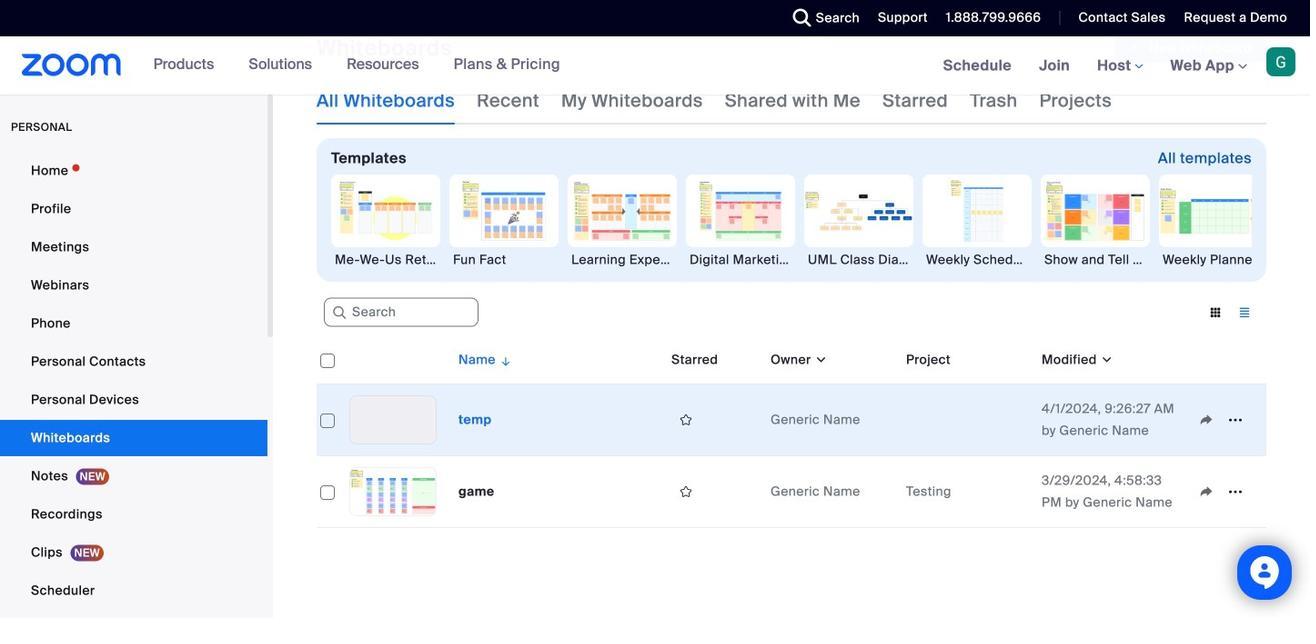 Task type: vqa. For each thing, say whether or not it's contained in the screenshot.
(Advanced)
no



Task type: describe. For each thing, give the bounding box(es) containing it.
temp element
[[459, 412, 492, 429]]

0 vertical spatial application
[[1115, 34, 1267, 63]]

product information navigation
[[140, 36, 574, 95]]

fun fact element
[[450, 251, 559, 269]]

personal menu menu
[[0, 153, 268, 619]]

arrow down image
[[496, 349, 513, 371]]

temp, modified at apr 01, 2024 by generic name, link image
[[349, 396, 437, 445]]

tabs of all whiteboard page tab list
[[317, 77, 1112, 125]]

weekly planner element
[[1159, 251, 1269, 269]]

list mode, selected image
[[1230, 305, 1259, 321]]



Task type: locate. For each thing, give the bounding box(es) containing it.
digital marketing canvas element
[[686, 251, 795, 269]]

thumbnail of game image
[[350, 469, 436, 516]]

grid mode, not selected image
[[1201, 305, 1230, 321]]

meetings navigation
[[930, 36, 1310, 96]]

click to star the whiteboard game image
[[672, 484, 701, 501]]

thumbnail of temp image
[[350, 397, 436, 444]]

uml class diagram element
[[804, 251, 914, 269]]

Search text field
[[324, 298, 479, 327]]

banner
[[0, 36, 1310, 96]]

cell
[[899, 385, 1035, 457]]

game element
[[459, 484, 495, 501]]

weekly schedule element
[[923, 251, 1032, 269]]

learning experience canvas element
[[568, 251, 677, 269]]

application
[[1115, 34, 1267, 63], [317, 337, 1267, 529]]

profile picture image
[[1267, 47, 1296, 76]]

click to star the whiteboard temp image
[[672, 412, 701, 429]]

down image
[[811, 351, 828, 369]]

1 vertical spatial application
[[317, 337, 1267, 529]]

me-we-us retrospective element
[[331, 251, 440, 269]]

show and tell with a twist element
[[1041, 251, 1150, 269]]

zoom logo image
[[22, 54, 122, 76]]



